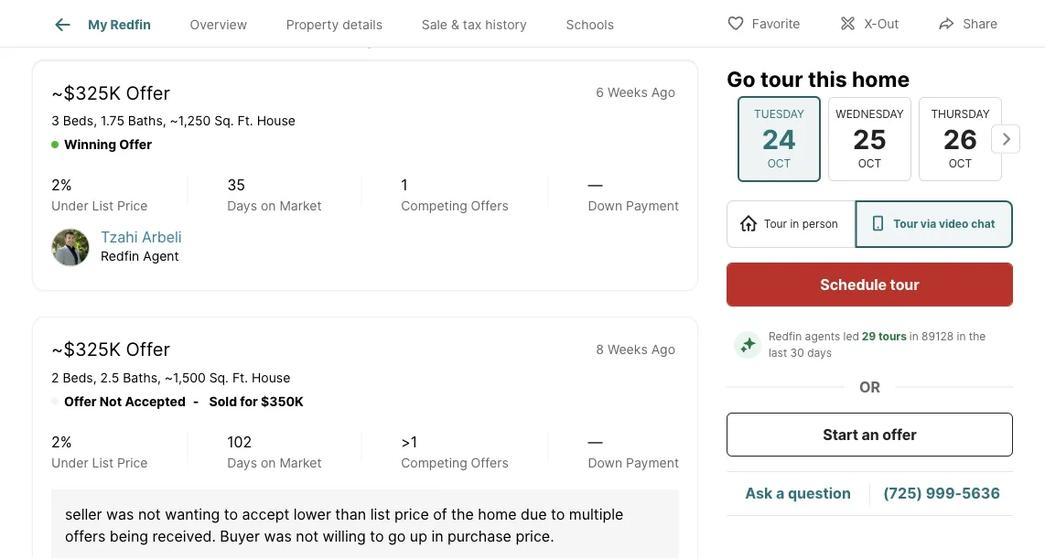 Task type: vqa. For each thing, say whether or not it's contained in the screenshot.


Task type: describe. For each thing, give the bounding box(es) containing it.
schedule
[[821, 276, 887, 293]]

chat
[[972, 217, 996, 231]]

sq. for 1,500
[[209, 370, 229, 386]]

property
[[286, 17, 339, 32]]

ft. for 1,250
[[238, 113, 253, 129]]

oct for 24
[[768, 157, 791, 170]]

what
[[32, 31, 71, 49]]

price for 102
[[117, 455, 148, 471]]

list for 102
[[92, 455, 114, 471]]

under list price for 35
[[51, 198, 148, 214]]

sale
[[422, 17, 448, 32]]

tuesday
[[755, 107, 805, 121]]

home inside seller was not wanting to accept lower than list price of the home due to multiple offers being received. buyer was not willing to go up in purchase price.
[[478, 506, 517, 523]]

received.
[[152, 528, 216, 545]]

purchase
[[448, 528, 512, 545]]

in inside option
[[791, 217, 800, 231]]

5636
[[962, 485, 1001, 503]]

down payment for >1
[[588, 455, 679, 471]]

an inside button
[[862, 426, 880, 444]]

start
[[823, 426, 859, 444]]

&
[[451, 17, 460, 32]]

, left 1.75
[[94, 113, 97, 129]]

house for 2 beds , 2.5 baths , ~ 1,500 sq. ft. house
[[252, 370, 291, 386]]

, up the accepted
[[157, 370, 161, 386]]

via
[[921, 217, 937, 231]]

2 beds , 2.5 baths , ~ 1,500 sq. ft. house
[[51, 370, 291, 386]]

~ up 3
[[51, 82, 63, 104]]

sold
[[209, 394, 237, 409]]

0 horizontal spatial offer
[[198, 31, 232, 49]]

winning
[[64, 137, 116, 153]]

(725) 999-5636
[[884, 485, 1001, 503]]

ask a question link
[[745, 485, 851, 503]]

to up buyer
[[224, 506, 238, 523]]

market for 102
[[280, 455, 322, 471]]

next image
[[992, 124, 1021, 154]]

x-out button
[[824, 4, 915, 42]]

video
[[939, 217, 969, 231]]

in inside in the last 30 days
[[957, 330, 966, 343]]

last
[[769, 347, 788, 360]]

the inside seller was not wanting to accept lower than list price of the home due to multiple offers being received. buyer was not willing to go up in purchase price.
[[451, 506, 474, 523]]

a
[[776, 485, 785, 503]]

willing
[[323, 528, 366, 545]]

in right tours
[[910, 330, 919, 343]]

offers
[[65, 528, 106, 545]]

0 vertical spatial an
[[177, 31, 194, 49]]

25
[[853, 123, 887, 155]]

oct for 26
[[949, 157, 973, 170]]

tours
[[879, 330, 907, 343]]

led
[[844, 330, 860, 343]]

seller
[[65, 506, 102, 523]]

favorite
[[752, 16, 801, 32]]

go
[[727, 66, 756, 92]]

x-
[[865, 16, 878, 32]]

south
[[272, 31, 314, 49]]

ago for 1
[[652, 85, 676, 100]]

this
[[808, 66, 848, 92]]

las
[[318, 31, 343, 49]]

2% for 102
[[51, 433, 72, 451]]

beds for 2
[[63, 370, 93, 386]]

8 weeks ago
[[596, 342, 676, 357]]

tour via video chat option
[[856, 201, 1014, 248]]

list
[[371, 506, 390, 523]]

tour for tour in person
[[764, 217, 787, 231]]

~ $325k offer for 35
[[51, 82, 170, 104]]

thursday
[[932, 107, 990, 121]]

price
[[395, 506, 429, 523]]

payment for 1
[[626, 198, 679, 214]]

on for 35
[[261, 198, 276, 214]]

schools tab
[[547, 3, 634, 47]]

24
[[762, 123, 797, 155]]

or
[[860, 378, 881, 396]]

0 vertical spatial was
[[106, 506, 134, 523]]

x-out
[[865, 16, 899, 32]]

multiple
[[569, 506, 624, 523]]

near
[[236, 31, 268, 49]]

go
[[388, 528, 406, 545]]

down for 1
[[588, 198, 623, 214]]

competing for >1
[[401, 455, 468, 471]]

win
[[148, 31, 173, 49]]

ask a question
[[745, 485, 851, 503]]

102
[[227, 433, 252, 451]]

29
[[862, 330, 876, 343]]

person
[[803, 217, 839, 231]]

out
[[878, 16, 899, 32]]

2 vertical spatial redfin
[[769, 330, 802, 343]]

1.75
[[101, 113, 124, 129]]

competing for 1
[[401, 198, 468, 214]]

schedule tour
[[821, 276, 920, 293]]

89128
[[922, 330, 954, 343]]

$325k for 35
[[63, 82, 121, 104]]

3 beds , 1.75 baths , ~ 1,250 sq. ft. house winning offer
[[51, 113, 296, 153]]

my
[[88, 17, 107, 32]]

baths for 1.75
[[128, 113, 163, 129]]

~ inside 3 beds , 1.75 baths , ~ 1,250 sq. ft. house winning offer
[[170, 113, 178, 129]]

1,500
[[173, 370, 206, 386]]

what it takes to win an offer near south las vegas
[[32, 31, 391, 49]]

$350k
[[261, 394, 304, 409]]

1 horizontal spatial was
[[264, 528, 292, 545]]

favorite button
[[711, 4, 816, 42]]

offer up 2 beds , 2.5 baths , ~ 1,500 sq. ft. house
[[126, 338, 170, 361]]

ft. for 1,500
[[232, 370, 248, 386]]

— for >1
[[588, 433, 603, 451]]

tuesday 24 oct
[[755, 107, 805, 170]]

redfin agents led 29 tours in 89128
[[769, 330, 954, 343]]

down for >1
[[588, 455, 623, 471]]

1,250
[[178, 113, 211, 129]]

~ up 2
[[51, 338, 63, 361]]

$325k for 102
[[63, 338, 121, 361]]

0 vertical spatial home
[[852, 66, 910, 92]]

to left win
[[130, 31, 144, 49]]

tax
[[463, 17, 482, 32]]

details
[[343, 17, 383, 32]]

999-
[[926, 485, 962, 503]]

sale & tax history
[[422, 17, 527, 32]]

redfin inside tzahi arbeli redfin agent
[[101, 248, 139, 264]]

weeks for >1
[[608, 342, 648, 357]]



Task type: locate. For each thing, give the bounding box(es) containing it.
days
[[808, 347, 832, 360]]

(725)
[[884, 485, 923, 503]]

1 vertical spatial ~ $325k offer
[[51, 338, 170, 361]]

house right 1,250
[[257, 113, 296, 129]]

baths for 2.5
[[123, 370, 157, 386]]

ago right 8
[[652, 342, 676, 357]]

1 vertical spatial baths
[[123, 370, 157, 386]]

south las vegas link
[[272, 31, 391, 49]]

offer not accepted -
[[64, 394, 199, 409]]

under for 102
[[51, 455, 88, 471]]

2 days on market from the top
[[227, 455, 322, 471]]

in right the 89128
[[957, 330, 966, 343]]

to left go
[[370, 528, 384, 545]]

tour right schedule
[[891, 276, 920, 293]]

under up seller
[[51, 455, 88, 471]]

offers
[[471, 198, 509, 214], [471, 455, 509, 471]]

1 vertical spatial days on market
[[227, 455, 322, 471]]

, left the 2.5
[[93, 370, 97, 386]]

under list price up tzahi
[[51, 198, 148, 214]]

1 horizontal spatial tour
[[894, 217, 918, 231]]

beds for 3
[[63, 113, 94, 129]]

1 vertical spatial payment
[[626, 455, 679, 471]]

price for 35
[[117, 198, 148, 214]]

1 market from the top
[[280, 198, 322, 214]]

days for 102
[[227, 455, 257, 471]]

0 vertical spatial $325k
[[63, 82, 121, 104]]

home
[[852, 66, 910, 92], [478, 506, 517, 523]]

history
[[486, 17, 527, 32]]

0 vertical spatial list
[[92, 198, 114, 214]]

2 oct from the left
[[859, 157, 882, 170]]

accept
[[242, 506, 290, 523]]

2 payment from the top
[[626, 455, 679, 471]]

1 vertical spatial under list price
[[51, 455, 148, 471]]

up
[[410, 528, 428, 545]]

1 days from the top
[[227, 198, 257, 214]]

0 vertical spatial sq.
[[215, 113, 234, 129]]

1 on from the top
[[261, 198, 276, 214]]

list up seller
[[92, 455, 114, 471]]

1 horizontal spatial offer
[[883, 426, 917, 444]]

offer right start
[[883, 426, 917, 444]]

list up tzahi
[[92, 198, 114, 214]]

price down offer not accepted -
[[117, 455, 148, 471]]

1 horizontal spatial not
[[296, 528, 319, 545]]

house
[[257, 113, 296, 129], [252, 370, 291, 386]]

oct down 25 in the top right of the page
[[859, 157, 882, 170]]

oct inside wednesday 25 oct
[[859, 157, 882, 170]]

0 vertical spatial ft.
[[238, 113, 253, 129]]

2 on from the top
[[261, 455, 276, 471]]

list box containing tour in person
[[727, 201, 1014, 248]]

,
[[94, 113, 97, 129], [163, 113, 166, 129], [93, 370, 97, 386], [157, 370, 161, 386]]

under list price
[[51, 198, 148, 214], [51, 455, 148, 471]]

1 horizontal spatial tour
[[891, 276, 920, 293]]

weeks for 1
[[608, 85, 648, 100]]

None button
[[738, 96, 821, 182], [829, 97, 912, 181], [919, 97, 1003, 181], [738, 96, 821, 182], [829, 97, 912, 181], [919, 97, 1003, 181]]

1 ~ $325k offer from the top
[[51, 82, 170, 104]]

under list price up seller
[[51, 455, 148, 471]]

1 price from the top
[[117, 198, 148, 214]]

sold for $350k
[[209, 394, 304, 409]]

0 vertical spatial competing offers
[[401, 198, 509, 214]]

redfin down tzahi
[[101, 248, 139, 264]]

the
[[969, 330, 986, 343], [451, 506, 474, 523]]

6
[[596, 85, 604, 100]]

>1
[[401, 433, 418, 451]]

1 under from the top
[[51, 198, 88, 214]]

on for 102
[[261, 455, 276, 471]]

sq. right 1,250
[[215, 113, 234, 129]]

beds right 2
[[63, 370, 93, 386]]

ft. up for
[[232, 370, 248, 386]]

ask
[[745, 485, 773, 503]]

1 competing offers from the top
[[401, 198, 509, 214]]

in left the person
[[791, 217, 800, 231]]

oct for 25
[[859, 157, 882, 170]]

sq. for 1,250
[[215, 113, 234, 129]]

1 vertical spatial market
[[280, 455, 322, 471]]

~ $325k offer up the 2.5
[[51, 338, 170, 361]]

sq.
[[215, 113, 234, 129], [209, 370, 229, 386]]

1 ago from the top
[[652, 85, 676, 100]]

under up the tzahi arbeli icon
[[51, 198, 88, 214]]

0 horizontal spatial the
[[451, 506, 474, 523]]

0 vertical spatial competing
[[401, 198, 468, 214]]

2 horizontal spatial oct
[[949, 157, 973, 170]]

ago
[[652, 85, 676, 100], [652, 342, 676, 357]]

start an offer
[[823, 426, 917, 444]]

1 down from the top
[[588, 198, 623, 214]]

tab list
[[32, 0, 649, 47]]

2 tour from the left
[[894, 217, 918, 231]]

2 days from the top
[[227, 455, 257, 471]]

2% for 35
[[51, 176, 72, 194]]

baths right 1.75
[[128, 113, 163, 129]]

go tour this home
[[727, 66, 910, 92]]

1 vertical spatial on
[[261, 455, 276, 471]]

1 vertical spatial weeks
[[608, 342, 648, 357]]

an right start
[[862, 426, 880, 444]]

the inside in the last 30 days
[[969, 330, 986, 343]]

oct inside tuesday 24 oct
[[768, 157, 791, 170]]

weeks right 6 on the right top
[[608, 85, 648, 100]]

house inside 3 beds , 1.75 baths , ~ 1,250 sq. ft. house winning offer
[[257, 113, 296, 129]]

competing down 1
[[401, 198, 468, 214]]

1 horizontal spatial the
[[969, 330, 986, 343]]

1 vertical spatial the
[[451, 506, 474, 523]]

0 vertical spatial days on market
[[227, 198, 322, 214]]

share button
[[922, 4, 1014, 42]]

~ up the accepted
[[165, 370, 173, 386]]

list
[[92, 198, 114, 214], [92, 455, 114, 471]]

0 horizontal spatial was
[[106, 506, 134, 523]]

1 vertical spatial competing offers
[[401, 455, 509, 471]]

offer inside start an offer button
[[883, 426, 917, 444]]

$325k up the 2.5
[[63, 338, 121, 361]]

1 vertical spatial not
[[296, 528, 319, 545]]

0 vertical spatial not
[[138, 506, 161, 523]]

tour up "tuesday"
[[761, 66, 804, 92]]

30
[[791, 347, 805, 360]]

2 ~ $325k offer from the top
[[51, 338, 170, 361]]

3
[[51, 113, 59, 129]]

was up the being
[[106, 506, 134, 523]]

2 under from the top
[[51, 455, 88, 471]]

2 $325k from the top
[[63, 338, 121, 361]]

1 competing from the top
[[401, 198, 468, 214]]

property details tab
[[267, 3, 402, 47]]

6 weeks ago
[[596, 85, 676, 100]]

0 horizontal spatial tour
[[764, 217, 787, 231]]

1 horizontal spatial an
[[862, 426, 880, 444]]

1 vertical spatial ft.
[[232, 370, 248, 386]]

tour in person
[[764, 217, 839, 231]]

0 vertical spatial baths
[[128, 113, 163, 129]]

tab list containing my redfin
[[32, 0, 649, 47]]

ft. inside 3 beds , 1.75 baths , ~ 1,250 sq. ft. house winning offer
[[238, 113, 253, 129]]

list box
[[727, 201, 1014, 248]]

days on market for 102
[[227, 455, 322, 471]]

1 vertical spatial competing
[[401, 455, 468, 471]]

~ $325k offer for 102
[[51, 338, 170, 361]]

competing down >1 on the left bottom
[[401, 455, 468, 471]]

was down accept
[[264, 528, 292, 545]]

offer left 'near'
[[198, 31, 232, 49]]

0 vertical spatial redfin
[[110, 17, 151, 32]]

the right of
[[451, 506, 474, 523]]

tour for schedule
[[891, 276, 920, 293]]

0 vertical spatial 2%
[[51, 176, 72, 194]]

0 vertical spatial ago
[[652, 85, 676, 100]]

oct down 24
[[768, 157, 791, 170]]

1 vertical spatial ago
[[652, 342, 676, 357]]

wanting
[[165, 506, 220, 523]]

2 offers from the top
[[471, 455, 509, 471]]

baths up offer not accepted -
[[123, 370, 157, 386]]

2 price from the top
[[117, 455, 148, 471]]

1 vertical spatial offer
[[883, 426, 917, 444]]

price
[[117, 198, 148, 214], [117, 455, 148, 471]]

0 vertical spatial tour
[[761, 66, 804, 92]]

down payment for 1
[[588, 198, 679, 214]]

0 vertical spatial under
[[51, 198, 88, 214]]

days down 102
[[227, 455, 257, 471]]

26
[[944, 123, 978, 155]]

market for 35
[[280, 198, 322, 214]]

offer down 1.75
[[119, 137, 152, 153]]

to right due on the bottom of the page
[[551, 506, 565, 523]]

price.
[[516, 528, 554, 545]]

1 vertical spatial $325k
[[63, 338, 121, 361]]

beds inside 3 beds , 1.75 baths , ~ 1,250 sq. ft. house winning offer
[[63, 113, 94, 129]]

house for 3 beds , 1.75 baths , ~ 1,250 sq. ft. house winning offer
[[257, 113, 296, 129]]

35
[[227, 176, 245, 194]]

1 — from the top
[[588, 176, 603, 194]]

1 under list price from the top
[[51, 198, 148, 214]]

sq. inside 3 beds , 1.75 baths , ~ 1,250 sq. ft. house winning offer
[[215, 113, 234, 129]]

2 2% from the top
[[51, 433, 72, 451]]

vegas
[[346, 31, 391, 49]]

1 beds from the top
[[63, 113, 94, 129]]

of
[[433, 506, 447, 523]]

1 vertical spatial list
[[92, 455, 114, 471]]

1 vertical spatial 2%
[[51, 433, 72, 451]]

0 vertical spatial down
[[588, 198, 623, 214]]

payment
[[626, 198, 679, 214], [626, 455, 679, 471]]

home up wednesday
[[852, 66, 910, 92]]

1 2% from the top
[[51, 176, 72, 194]]

days for 35
[[227, 198, 257, 214]]

0 vertical spatial days
[[227, 198, 257, 214]]

overview tab
[[171, 3, 267, 47]]

beds
[[63, 113, 94, 129], [63, 370, 93, 386]]

seller was not wanting to accept lower than list price of the home due to multiple offers being received. buyer was not willing to go up in purchase price.
[[65, 506, 624, 545]]

0 horizontal spatial not
[[138, 506, 161, 523]]

0 vertical spatial on
[[261, 198, 276, 214]]

to
[[130, 31, 144, 49], [224, 506, 238, 523], [551, 506, 565, 523], [370, 528, 384, 545]]

sq. up sold
[[209, 370, 229, 386]]

8
[[596, 342, 604, 357]]

0 vertical spatial offer
[[198, 31, 232, 49]]

1 vertical spatial down payment
[[588, 455, 679, 471]]

1 vertical spatial redfin
[[101, 248, 139, 264]]

competing offers for 1
[[401, 198, 509, 214]]

1 vertical spatial home
[[478, 506, 517, 523]]

2 competing from the top
[[401, 455, 468, 471]]

tour
[[761, 66, 804, 92], [891, 276, 920, 293]]

redfin up last
[[769, 330, 802, 343]]

2 list from the top
[[92, 455, 114, 471]]

— for 1
[[588, 176, 603, 194]]

tour for go
[[761, 66, 804, 92]]

2 beds from the top
[[63, 370, 93, 386]]

2.5
[[100, 370, 119, 386]]

(725) 999-5636 link
[[884, 485, 1001, 503]]

sale & tax history tab
[[402, 3, 547, 47]]

offers for 1
[[471, 198, 509, 214]]

in the last 30 days
[[769, 330, 990, 360]]

2 weeks from the top
[[608, 342, 648, 357]]

1 horizontal spatial home
[[852, 66, 910, 92]]

0 horizontal spatial tour
[[761, 66, 804, 92]]

due
[[521, 506, 547, 523]]

weeks right 8
[[608, 342, 648, 357]]

tour left the person
[[764, 217, 787, 231]]

tour for tour via video chat
[[894, 217, 918, 231]]

house up $350k
[[252, 370, 291, 386]]

competing offers down 1
[[401, 198, 509, 214]]

2 ago from the top
[[652, 342, 676, 357]]

competing offers down >1 on the left bottom
[[401, 455, 509, 471]]

, left 1,250
[[163, 113, 166, 129]]

under for 35
[[51, 198, 88, 214]]

tzahi arbeli image
[[51, 229, 90, 267]]

tour in person option
[[727, 201, 856, 248]]

2 competing offers from the top
[[401, 455, 509, 471]]

wednesday 25 oct
[[836, 107, 904, 170]]

in inside seller was not wanting to accept lower than list price of the home due to multiple offers being received. buyer was not willing to go up in purchase price.
[[432, 528, 444, 545]]

0 vertical spatial payment
[[626, 198, 679, 214]]

days on market down 35 in the left of the page
[[227, 198, 322, 214]]

1 vertical spatial house
[[252, 370, 291, 386]]

oct down 26
[[949, 157, 973, 170]]

accepted
[[125, 394, 186, 409]]

0 vertical spatial house
[[257, 113, 296, 129]]

2 market from the top
[[280, 455, 322, 471]]

being
[[110, 528, 148, 545]]

schedule tour button
[[727, 263, 1014, 307]]

1 vertical spatial sq.
[[209, 370, 229, 386]]

under list price for 102
[[51, 455, 148, 471]]

redfin right my
[[110, 17, 151, 32]]

offer left not
[[64, 394, 97, 409]]

1 vertical spatial price
[[117, 455, 148, 471]]

0 vertical spatial offers
[[471, 198, 509, 214]]

offers for >1
[[471, 455, 509, 471]]

—
[[588, 176, 603, 194], [588, 433, 603, 451]]

competing offers for >1
[[401, 455, 509, 471]]

the right the 89128
[[969, 330, 986, 343]]

0 vertical spatial —
[[588, 176, 603, 194]]

1 horizontal spatial oct
[[859, 157, 882, 170]]

days on market
[[227, 198, 322, 214], [227, 455, 322, 471]]

1 payment from the top
[[626, 198, 679, 214]]

0 vertical spatial ~ $325k offer
[[51, 82, 170, 104]]

not down lower
[[296, 528, 319, 545]]

on
[[261, 198, 276, 214], [261, 455, 276, 471]]

0 vertical spatial down payment
[[588, 198, 679, 214]]

0 vertical spatial price
[[117, 198, 148, 214]]

my redfin link
[[52, 14, 151, 36]]

1 weeks from the top
[[608, 85, 648, 100]]

it
[[74, 31, 84, 49]]

in
[[791, 217, 800, 231], [910, 330, 919, 343], [957, 330, 966, 343], [432, 528, 444, 545]]

2 down payment from the top
[[588, 455, 679, 471]]

1 vertical spatial under
[[51, 455, 88, 471]]

1 vertical spatial down
[[588, 455, 623, 471]]

redfin inside tab list
[[110, 17, 151, 32]]

baths
[[128, 113, 163, 129], [123, 370, 157, 386]]

tour
[[764, 217, 787, 231], [894, 217, 918, 231]]

overview
[[190, 17, 247, 32]]

0 vertical spatial market
[[280, 198, 322, 214]]

1 offers from the top
[[471, 198, 509, 214]]

1 vertical spatial tour
[[891, 276, 920, 293]]

ago for >1
[[652, 342, 676, 357]]

than
[[335, 506, 366, 523]]

wednesday
[[836, 107, 904, 121]]

offer up 3 beds , 1.75 baths , ~ 1,250 sq. ft. house winning offer
[[126, 82, 170, 104]]

0 vertical spatial the
[[969, 330, 986, 343]]

1 vertical spatial was
[[264, 528, 292, 545]]

0 horizontal spatial an
[[177, 31, 194, 49]]

3 oct from the left
[[949, 157, 973, 170]]

not up the being
[[138, 506, 161, 523]]

oct inside thursday 26 oct
[[949, 157, 973, 170]]

days down 35 in the left of the page
[[227, 198, 257, 214]]

2 — from the top
[[588, 433, 603, 451]]

my redfin
[[88, 17, 151, 32]]

$325k up 1.75
[[63, 82, 121, 104]]

agents
[[805, 330, 841, 343]]

an right win
[[177, 31, 194, 49]]

days on market down 102
[[227, 455, 322, 471]]

1 vertical spatial offers
[[471, 455, 509, 471]]

tour inside button
[[891, 276, 920, 293]]

tour via video chat
[[894, 217, 996, 231]]

home up "purchase"
[[478, 506, 517, 523]]

1 vertical spatial days
[[227, 455, 257, 471]]

0 vertical spatial weeks
[[608, 85, 648, 100]]

1 oct from the left
[[768, 157, 791, 170]]

question
[[788, 485, 851, 503]]

2% down 2
[[51, 433, 72, 451]]

-
[[193, 394, 199, 409]]

1 vertical spatial —
[[588, 433, 603, 451]]

~ $325k offer up 1.75
[[51, 82, 170, 104]]

2% down winning
[[51, 176, 72, 194]]

ago right 6 on the right top
[[652, 85, 676, 100]]

days on market for 35
[[227, 198, 322, 214]]

for
[[240, 394, 258, 409]]

in right up
[[432, 528, 444, 545]]

oct
[[768, 157, 791, 170], [859, 157, 882, 170], [949, 157, 973, 170]]

takes
[[87, 31, 126, 49]]

down
[[588, 198, 623, 214], [588, 455, 623, 471]]

1 $325k from the top
[[63, 82, 121, 104]]

0 vertical spatial under list price
[[51, 198, 148, 214]]

an
[[177, 31, 194, 49], [862, 426, 880, 444]]

offer
[[126, 82, 170, 104], [119, 137, 152, 153], [126, 338, 170, 361], [64, 394, 97, 409]]

1 days on market from the top
[[227, 198, 322, 214]]

~ right 1.75
[[170, 113, 178, 129]]

baths inside 3 beds , 1.75 baths , ~ 1,250 sq. ft. house winning offer
[[128, 113, 163, 129]]

1 down payment from the top
[[588, 198, 679, 214]]

1 vertical spatial beds
[[63, 370, 93, 386]]

offer inside 3 beds , 1.75 baths , ~ 1,250 sq. ft. house winning offer
[[119, 137, 152, 153]]

2 down from the top
[[588, 455, 623, 471]]

ft. right 1,250
[[238, 113, 253, 129]]

2 under list price from the top
[[51, 455, 148, 471]]

0 vertical spatial beds
[[63, 113, 94, 129]]

tour left the via
[[894, 217, 918, 231]]

2
[[51, 370, 59, 386]]

1 vertical spatial an
[[862, 426, 880, 444]]

tzahi arbeli redfin agent
[[101, 229, 182, 264]]

1 list from the top
[[92, 198, 114, 214]]

1 tour from the left
[[764, 217, 787, 231]]

2%
[[51, 176, 72, 194], [51, 433, 72, 451]]

list for 35
[[92, 198, 114, 214]]

price up tzahi arbeli button at the left of the page
[[117, 198, 148, 214]]

0 horizontal spatial home
[[478, 506, 517, 523]]

0 horizontal spatial oct
[[768, 157, 791, 170]]

payment for >1
[[626, 455, 679, 471]]

beds right 3
[[63, 113, 94, 129]]



